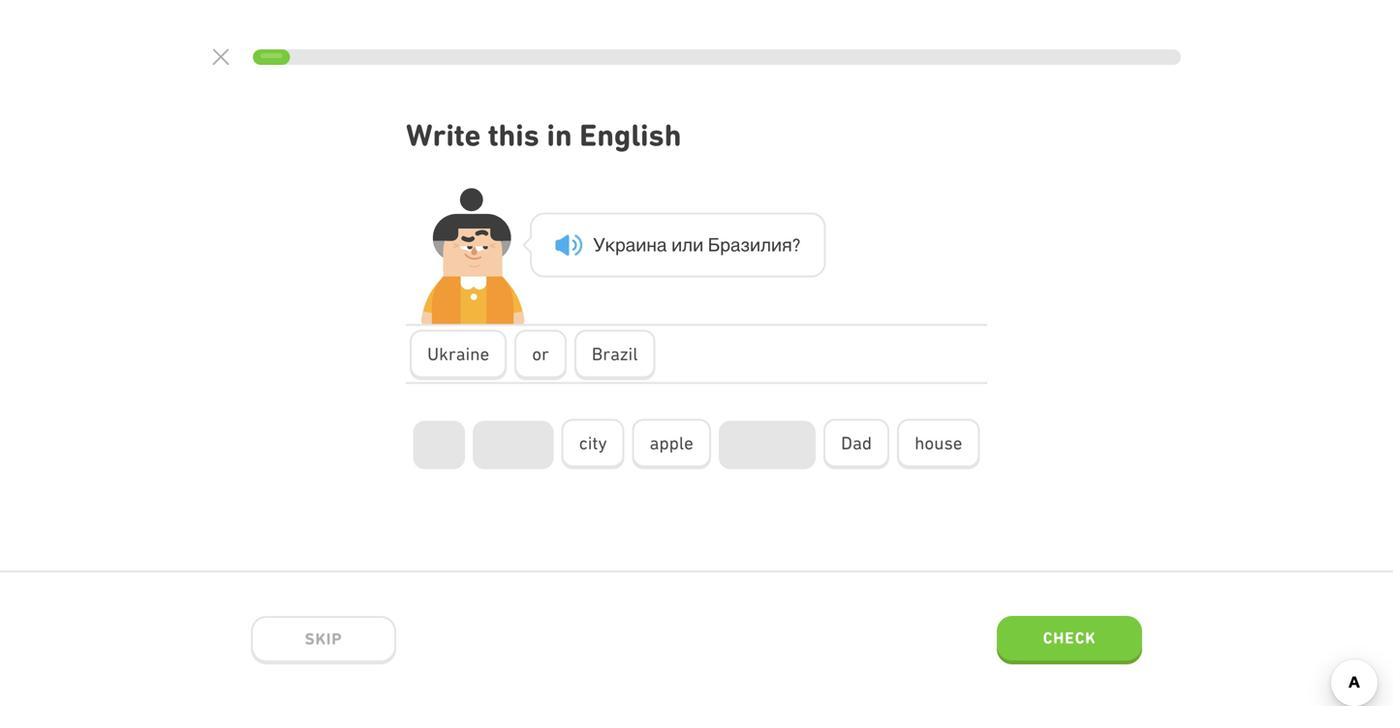 Task type: describe. For each thing, give the bounding box(es) containing it.
english
[[579, 117, 681, 153]]

б
[[708, 234, 720, 255]]

or button
[[515, 330, 567, 380]]

dad
[[841, 433, 872, 453]]

brazil
[[592, 344, 638, 364]]

apple
[[650, 433, 694, 453]]

3 а from the left
[[730, 234, 741, 255]]

dad button
[[824, 419, 889, 469]]

write
[[406, 117, 481, 153]]

1 р from the left
[[615, 234, 626, 255]]

2 и from the left
[[671, 234, 682, 255]]

у к р а и н а
[[593, 234, 667, 255]]

?
[[792, 234, 801, 255]]

и л и б р а з и л и я ?
[[671, 234, 801, 255]]

ukraine button
[[410, 330, 507, 380]]

skip
[[305, 630, 342, 648]]

2 р from the left
[[720, 234, 730, 255]]

н
[[646, 234, 657, 255]]

or
[[532, 344, 549, 364]]

house
[[915, 433, 963, 453]]

2 а from the left
[[657, 234, 667, 255]]

4 и from the left
[[750, 234, 761, 255]]

apple button
[[632, 419, 711, 469]]

3 и from the left
[[693, 234, 704, 255]]



Task type: locate. For each thing, give the bounding box(es) containing it.
и right к at the top
[[636, 234, 646, 255]]

л right з on the top of page
[[761, 234, 771, 255]]

1 и from the left
[[636, 234, 646, 255]]

city button
[[562, 419, 624, 469]]

progress bar
[[253, 49, 1181, 65]]

а
[[626, 234, 636, 255], [657, 234, 667, 255], [730, 234, 741, 255]]

0 horizontal spatial р
[[615, 234, 626, 255]]

skip button
[[251, 616, 396, 665]]

1 horizontal spatial р
[[720, 234, 730, 255]]

и left я
[[750, 234, 761, 255]]

л
[[682, 234, 693, 255], [761, 234, 771, 255]]

ukraine
[[427, 344, 489, 364]]

2 horizontal spatial а
[[730, 234, 741, 255]]

0 horizontal spatial а
[[626, 234, 636, 255]]

у
[[593, 234, 605, 255]]

1 а from the left
[[626, 234, 636, 255]]

р
[[615, 234, 626, 255], [720, 234, 730, 255]]

brazil button
[[574, 330, 655, 380]]

in
[[547, 117, 572, 153]]

2 л from the left
[[761, 234, 771, 255]]

house button
[[897, 419, 980, 469]]

р right у
[[615, 234, 626, 255]]

5 и from the left
[[771, 234, 782, 255]]

з
[[741, 234, 750, 255]]

write this in english
[[406, 117, 681, 153]]

и right н
[[671, 234, 682, 255]]

и left б
[[693, 234, 704, 255]]

1 horizontal spatial л
[[761, 234, 771, 255]]

л left б
[[682, 234, 693, 255]]

р left з on the top of page
[[720, 234, 730, 255]]

city
[[579, 433, 607, 453]]

check
[[1043, 629, 1096, 647]]

1 л from the left
[[682, 234, 693, 255]]

1 horizontal spatial а
[[657, 234, 667, 255]]

я
[[782, 234, 792, 255]]

к
[[605, 234, 615, 255]]

this
[[488, 117, 539, 153]]

и
[[636, 234, 646, 255], [671, 234, 682, 255], [693, 234, 704, 255], [750, 234, 761, 255], [771, 234, 782, 255]]

и left ?
[[771, 234, 782, 255]]

0 horizontal spatial л
[[682, 234, 693, 255]]

check button
[[997, 616, 1142, 665]]



Task type: vqa. For each thing, say whether or not it's contained in the screenshot.
the left р
yes



